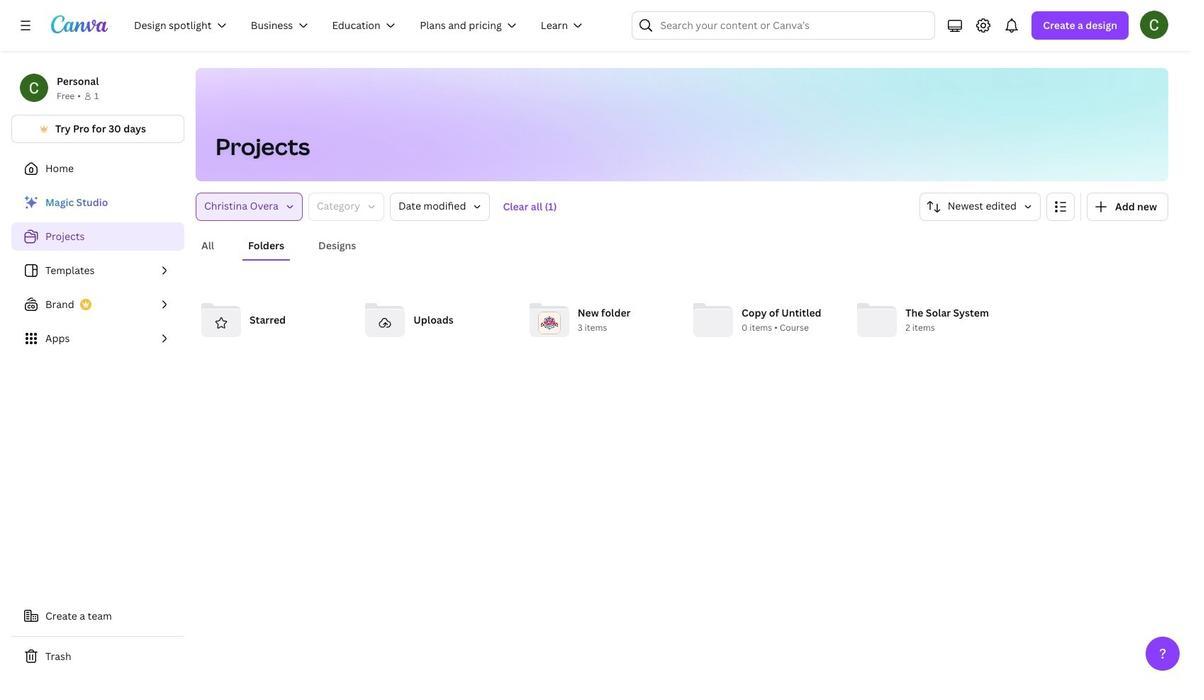 Task type: vqa. For each thing, say whether or not it's contained in the screenshot.
CATEGORY Button
yes



Task type: locate. For each thing, give the bounding box(es) containing it.
None search field
[[632, 11, 936, 40]]

Search search field
[[661, 12, 907, 39]]

Date modified button
[[390, 193, 490, 221]]

list
[[11, 189, 184, 353]]

top level navigation element
[[125, 11, 598, 40]]

christina overa image
[[1140, 11, 1169, 39]]



Task type: describe. For each thing, give the bounding box(es) containing it.
Sort by button
[[920, 193, 1041, 221]]

Owner button
[[196, 193, 303, 221]]

Category button
[[308, 193, 384, 221]]



